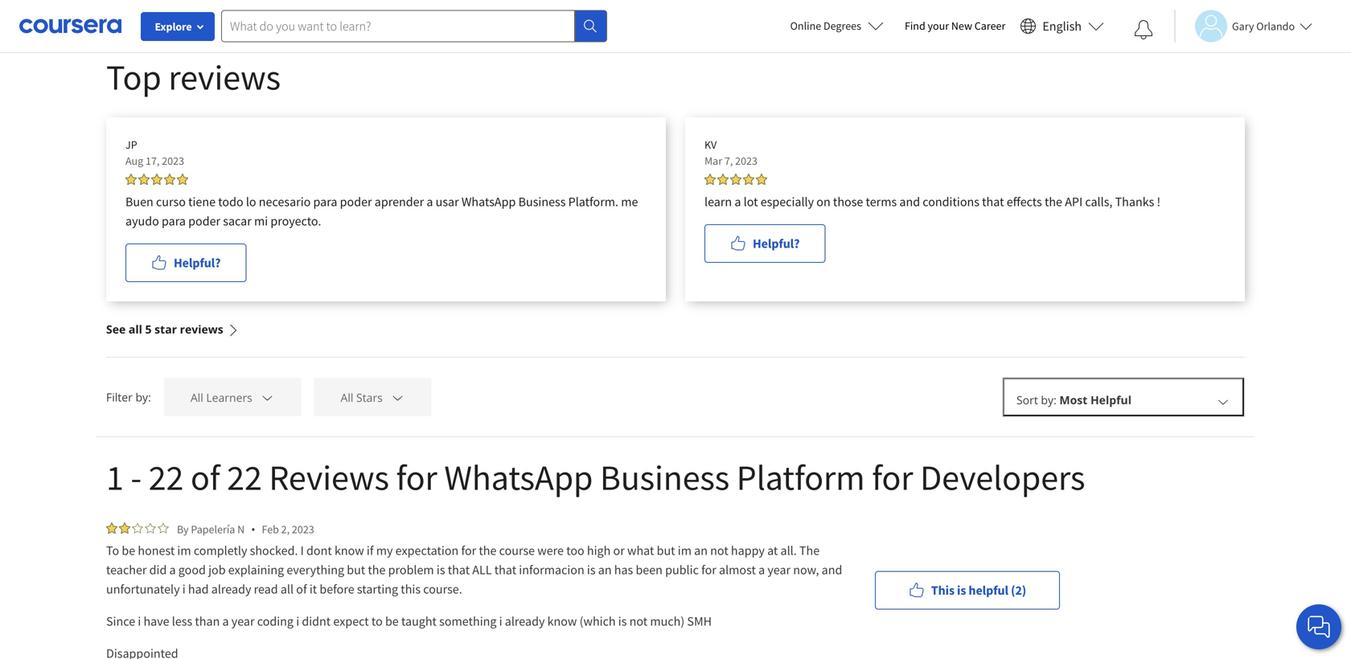 Task type: describe. For each thing, give the bounding box(es) containing it.
coding
[[257, 614, 294, 630]]

1 vertical spatial be
[[385, 614, 399, 630]]

1 vertical spatial not
[[629, 614, 648, 630]]

especially
[[761, 194, 814, 210]]

2 22 from the left
[[227, 455, 262, 500]]

this is helpful (2) button
[[875, 571, 1060, 610]]

the left power
[[653, 1, 671, 16]]

learn
[[704, 194, 732, 210]]

a right the than
[[222, 614, 229, 630]]

reviews inside button
[[180, 322, 223, 337]]

since
[[106, 614, 135, 630]]

conditions
[[923, 194, 979, 210]]

read
[[254, 581, 278, 598]]

before
[[320, 581, 354, 598]]

by
[[177, 522, 189, 537]]

a inside buen curso tiene todo lo necesario para poder aprender a usar whatsapp business platform. me ayudo para poder sacar mi proyecto.
[[427, 194, 433, 210]]

2023 for a
[[735, 154, 758, 168]]

this
[[931, 583, 955, 599]]

find your new career
[[905, 18, 1005, 33]]

by: for filter
[[135, 390, 151, 405]]

0 vertical spatial your
[[916, 1, 940, 16]]

too
[[566, 543, 584, 559]]

0 horizontal spatial poder
[[188, 213, 220, 229]]

find
[[905, 18, 925, 33]]

1 im from the left
[[177, 543, 191, 559]]

by papelería n • feb 2, 2023
[[177, 522, 314, 537]]

degrees
[[823, 18, 861, 33]]

effects
[[1007, 194, 1042, 210]]

kv
[[704, 138, 717, 152]]

1 horizontal spatial know
[[547, 614, 577, 630]]

chevron down image
[[1216, 394, 1230, 409]]

buen curso tiene todo lo necesario para poder aprender a usar whatsapp business platform. me ayudo para poder sacar mi proyecto.
[[125, 194, 638, 229]]

1 vertical spatial and
[[899, 194, 920, 210]]

much)
[[650, 614, 685, 630]]

1 vertical spatial para
[[162, 213, 186, 229]]

1 vertical spatial already
[[505, 614, 545, 630]]

good
[[178, 562, 206, 578]]

the up all
[[479, 543, 497, 559]]

of right power
[[710, 1, 720, 16]]

•
[[251, 522, 255, 537]]

helpful? button for tiene
[[125, 244, 246, 282]]

now,
[[793, 562, 819, 578]]

-
[[131, 455, 142, 500]]

all stars
[[341, 390, 383, 405]]

buen
[[125, 194, 153, 210]]

0 vertical spatial an
[[694, 543, 708, 559]]

has
[[614, 562, 633, 578]]

business!
[[943, 1, 992, 16]]

of up papelería
[[191, 455, 220, 500]]

completly
[[194, 543, 247, 559]]

api
[[1065, 194, 1083, 210]]

top
[[106, 55, 161, 99]]

jp
[[125, 138, 137, 152]]

1 star image from the left
[[132, 523, 143, 534]]

explore button
[[141, 12, 215, 41]]

necesario
[[259, 194, 311, 210]]

the
[[799, 543, 820, 559]]

didnt
[[302, 614, 331, 630]]

course
[[499, 543, 535, 559]]

the right power
[[723, 1, 741, 16]]

including proper setup, management, migration, and monitoring of key elements.  enroll today to unlock the power of the whatsapp business platform for your business!
[[106, 1, 992, 16]]

have
[[144, 614, 169, 630]]

starting
[[357, 581, 398, 598]]

sacar
[[223, 213, 252, 229]]

smh
[[687, 614, 712, 630]]

2 star image from the left
[[145, 523, 156, 534]]

year inside to be honest im completly shocked. i dont know if my expectation for the course were too high or what but im an not happy at all. the teacher did a good job explaining everything but the problem is that all that informacion is an has been public for almost a year now, and unfortunately i had already read all of it before starting this course.
[[767, 562, 791, 578]]

high
[[587, 543, 611, 559]]

is right the (which
[[618, 614, 627, 630]]

key
[[461, 1, 479, 16]]

taught
[[401, 614, 437, 630]]

my
[[376, 543, 393, 559]]

all for all stars
[[341, 390, 353, 405]]

all inside to be honest im completly shocked. i dont know if my expectation for the course were too high or what but im an not happy at all. the teacher did a good job explaining everything but the problem is that all that informacion is an has been public for almost a year now, and unfortunately i had already read all of it before starting this course.
[[281, 581, 294, 598]]

0 vertical spatial to
[[602, 1, 613, 16]]

2023 for curso
[[162, 154, 184, 168]]

2023 inside by papelería n • feb 2, 2023
[[292, 522, 314, 537]]

explore
[[155, 19, 192, 34]]

english button
[[1014, 0, 1111, 52]]

What do you want to learn? text field
[[221, 10, 575, 42]]

is inside "button"
[[957, 583, 966, 599]]

if
[[367, 543, 374, 559]]

already inside to be honest im completly shocked. i dont know if my expectation for the course were too high or what but im an not happy at all. the teacher did a good job explaining everything but the problem is that all that informacion is an has been public for almost a year now, and unfortunately i had already read all of it before starting this course.
[[211, 581, 251, 598]]

gary orlando button
[[1174, 10, 1312, 42]]

a down happy on the right bottom of the page
[[758, 562, 765, 578]]

what
[[627, 543, 654, 559]]

enroll
[[536, 1, 567, 16]]

i inside to be honest im completly shocked. i dont know if my expectation for the course were too high or what but im an not happy at all. the teacher did a good job explaining everything but the problem is that all that informacion is an has been public for almost a year now, and unfortunately i had already read all of it before starting this course.
[[182, 581, 186, 598]]

explaining
[[228, 562, 284, 578]]

7,
[[724, 154, 733, 168]]

most
[[1059, 392, 1088, 408]]

whatsapp inside buen curso tiene todo lo necesario para poder aprender a usar whatsapp business platform. me ayudo para poder sacar mi proyecto.
[[461, 194, 516, 210]]

the up the starting
[[368, 562, 386, 578]]

all
[[472, 562, 492, 578]]

informacion
[[519, 562, 584, 578]]

lo
[[246, 194, 256, 210]]

3 star image from the left
[[158, 523, 169, 534]]

or
[[613, 543, 625, 559]]

learn a lot especially on those terms and conditions that effects the api calls, thanks !
[[704, 194, 1161, 210]]

dont
[[306, 543, 332, 559]]

all.
[[780, 543, 797, 559]]

1 - 22 of 22 reviews for whatsapp business platform for developers
[[106, 455, 1085, 500]]

were
[[537, 543, 564, 559]]

0 horizontal spatial that
[[448, 562, 470, 578]]

filter by:
[[106, 390, 151, 405]]

today
[[570, 1, 599, 16]]

monitoring
[[386, 1, 445, 16]]

lot
[[744, 194, 758, 210]]

1 horizontal spatial poder
[[340, 194, 372, 210]]

calls,
[[1085, 194, 1113, 210]]

i right something
[[499, 614, 502, 630]]

see all 5 star reviews button
[[106, 302, 239, 357]]

sort by: most helpful
[[1016, 392, 1131, 408]]

of inside to be honest im completly shocked. i dont know if my expectation for the course were too high or what but im an not happy at all. the teacher did a good job explaining everything but the problem is that all that informacion is an has been public for almost a year now, and unfortunately i had already read all of it before starting this course.
[[296, 581, 307, 598]]

filled star image up the to
[[119, 523, 130, 534]]

is up course.
[[437, 562, 445, 578]]

1
[[106, 455, 124, 500]]

17,
[[146, 154, 160, 168]]

show notifications image
[[1134, 20, 1153, 39]]

gary orlando
[[1232, 19, 1295, 33]]



Task type: vqa. For each thing, say whether or not it's contained in the screenshot.
Oversee IBM
no



Task type: locate. For each thing, give the bounding box(es) containing it.
2 chevron down image from the left
[[390, 390, 405, 405]]

be inside to be honest im completly shocked. i dont know if my expectation for the course were too high or what but im an not happy at all. the teacher did a good job explaining everything but the problem is that all that informacion is an has been public for almost a year now, and unfortunately i had already read all of it before starting this course.
[[122, 543, 135, 559]]

less
[[172, 614, 192, 630]]

elements.
[[482, 1, 533, 16]]

1 horizontal spatial to
[[602, 1, 613, 16]]

1 vertical spatial helpful?
[[174, 255, 221, 271]]

curso
[[156, 194, 186, 210]]

0 vertical spatial business
[[800, 1, 847, 16]]

and inside to be honest im completly shocked. i dont know if my expectation for the course were too high or what but im an not happy at all. the teacher did a good job explaining everything but the problem is that all that informacion is an has been public for almost a year now, and unfortunately i had already read all of it before starting this course.
[[822, 562, 842, 578]]

todo
[[218, 194, 243, 210]]

feb
[[262, 522, 279, 537]]

to right expect
[[371, 614, 383, 630]]

0 horizontal spatial to
[[371, 614, 383, 630]]

all stars button
[[314, 378, 431, 417]]

2 vertical spatial and
[[822, 562, 842, 578]]

0 vertical spatial para
[[313, 194, 337, 210]]

1 horizontal spatial star image
[[145, 523, 156, 534]]

and right terms
[[899, 194, 920, 210]]

migration,
[[307, 1, 360, 16]]

stars
[[356, 390, 383, 405]]

not left much)
[[629, 614, 648, 630]]

2 horizontal spatial 2023
[[735, 154, 758, 168]]

those
[[833, 194, 863, 210]]

1 horizontal spatial business
[[600, 455, 729, 500]]

not inside to be honest im completly shocked. i dont know if my expectation for the course were too high or what but im an not happy at all. the teacher did a good job explaining everything but the problem is that all that informacion is an has been public for almost a year now, and unfortunately i had already read all of it before starting this course.
[[710, 543, 728, 559]]

platform up the
[[736, 455, 865, 500]]

of left 'key'
[[448, 1, 458, 16]]

helpful? button for lot
[[704, 224, 825, 263]]

is
[[437, 562, 445, 578], [587, 562, 596, 578], [957, 583, 966, 599], [618, 614, 627, 630]]

the left api in the top right of the page
[[1045, 194, 1062, 210]]

chevron down image inside all stars button
[[390, 390, 405, 405]]

happy
[[731, 543, 765, 559]]

1 horizontal spatial helpful? button
[[704, 224, 825, 263]]

0 horizontal spatial star image
[[132, 523, 143, 534]]

helpful? for tiene
[[174, 255, 221, 271]]

1 chevron down image from the left
[[260, 390, 275, 405]]

year down at
[[767, 562, 791, 578]]

chevron down image inside "all learners" button
[[260, 390, 275, 405]]

coursera image
[[19, 13, 121, 39]]

expectation
[[395, 543, 459, 559]]

1 horizontal spatial helpful?
[[753, 236, 800, 252]]

almost
[[719, 562, 756, 578]]

0 horizontal spatial by:
[[135, 390, 151, 405]]

job
[[208, 562, 226, 578]]

2 horizontal spatial that
[[982, 194, 1004, 210]]

reviews down the explore "popup button" on the top of the page
[[168, 55, 281, 99]]

helpful? button down 'ayudo'
[[125, 244, 246, 282]]

your
[[916, 1, 940, 16], [928, 18, 949, 33]]

be
[[122, 543, 135, 559], [385, 614, 399, 630]]

0 horizontal spatial chevron down image
[[260, 390, 275, 405]]

im up public
[[678, 543, 692, 559]]

1 horizontal spatial be
[[385, 614, 399, 630]]

reviews right star
[[180, 322, 223, 337]]

1 vertical spatial year
[[231, 614, 255, 630]]

0 horizontal spatial helpful? button
[[125, 244, 246, 282]]

all right read
[[281, 581, 294, 598]]

business inside buen curso tiene todo lo necesario para poder aprender a usar whatsapp business platform. me ayudo para poder sacar mi proyecto.
[[518, 194, 566, 210]]

know left the (which
[[547, 614, 577, 630]]

shocked.
[[250, 543, 298, 559]]

chevron down image
[[260, 390, 275, 405], [390, 390, 405, 405]]

all left 'stars'
[[341, 390, 353, 405]]

to be honest im completly shocked. i dont know if my expectation for the course were too high or what but im an not happy at all. the teacher did a good job explaining everything but the problem is that all that informacion is an has been public for almost a year now, and unfortunately i had already read all of it before starting this course.
[[106, 543, 845, 598]]

me
[[621, 194, 638, 210]]

0 horizontal spatial be
[[122, 543, 135, 559]]

1 vertical spatial an
[[598, 562, 612, 578]]

poder down tiene
[[188, 213, 220, 229]]

2023
[[162, 154, 184, 168], [735, 154, 758, 168], [292, 522, 314, 537]]

im
[[177, 543, 191, 559], [678, 543, 692, 559]]

chat with us image
[[1306, 614, 1332, 640]]

power
[[674, 1, 707, 16]]

i
[[300, 543, 304, 559]]

all learners
[[190, 390, 252, 405]]

0 vertical spatial but
[[657, 543, 675, 559]]

know
[[334, 543, 364, 559], [547, 614, 577, 630]]

proper
[[157, 1, 193, 16]]

chevron down image right learners
[[260, 390, 275, 405]]

filled star image up lot
[[756, 174, 767, 185]]

know inside to be honest im completly shocked. i dont know if my expectation for the course were too high or what but im an not happy at all. the teacher did a good job explaining everything but the problem is that all that informacion is an has been public for almost a year now, and unfortunately i had already read all of it before starting this course.
[[334, 543, 364, 559]]

public
[[665, 562, 699, 578]]

0 vertical spatial know
[[334, 543, 364, 559]]

but
[[657, 543, 675, 559], [347, 562, 365, 578]]

2 horizontal spatial and
[[899, 194, 920, 210]]

2 all from the left
[[341, 390, 353, 405]]

a left usar
[[427, 194, 433, 210]]

all inside button
[[190, 390, 203, 405]]

0 vertical spatial poder
[[340, 194, 372, 210]]

of
[[448, 1, 458, 16], [710, 1, 720, 16], [191, 455, 220, 500], [296, 581, 307, 598]]

by:
[[135, 390, 151, 405], [1041, 392, 1057, 408]]

platform up the degrees
[[850, 1, 895, 16]]

1 horizontal spatial by:
[[1041, 392, 1057, 408]]

be right the to
[[122, 543, 135, 559]]

0 horizontal spatial and
[[363, 1, 383, 16]]

helpful? button
[[704, 224, 825, 263], [125, 244, 246, 282]]

at
[[767, 543, 778, 559]]

2023 inside the jp aug 17, 2023
[[162, 154, 184, 168]]

i left didnt
[[296, 614, 299, 630]]

1 all from the left
[[190, 390, 203, 405]]

to
[[106, 543, 119, 559]]

0 horizontal spatial year
[[231, 614, 255, 630]]

helpful? for lot
[[753, 236, 800, 252]]

reviews
[[168, 55, 281, 99], [180, 322, 223, 337]]

0 horizontal spatial an
[[598, 562, 612, 578]]

already right something
[[505, 614, 545, 630]]

business up online degrees
[[800, 1, 847, 16]]

helpful? down tiene
[[174, 255, 221, 271]]

than
[[195, 614, 220, 630]]

1 horizontal spatial but
[[657, 543, 675, 559]]

by: right filter
[[135, 390, 151, 405]]

an up public
[[694, 543, 708, 559]]

0 vertical spatial helpful?
[[753, 236, 800, 252]]

aprender
[[375, 194, 424, 210]]

1 horizontal spatial an
[[694, 543, 708, 559]]

all inside button
[[129, 322, 142, 337]]

para down curso
[[162, 213, 186, 229]]

all for all learners
[[190, 390, 203, 405]]

to right today
[[602, 1, 613, 16]]

filled star image
[[125, 174, 137, 185], [138, 174, 150, 185], [177, 174, 188, 185], [704, 174, 716, 185], [756, 174, 767, 185], [119, 523, 130, 534]]

sort
[[1016, 392, 1038, 408]]

1 horizontal spatial and
[[822, 562, 842, 578]]

0 horizontal spatial helpful?
[[174, 255, 221, 271]]

n
[[237, 522, 245, 537]]

0 horizontal spatial already
[[211, 581, 251, 598]]

been
[[636, 562, 663, 578]]

did
[[149, 562, 167, 578]]

a left lot
[[735, 194, 741, 210]]

2 vertical spatial business
[[600, 455, 729, 500]]

1 vertical spatial business
[[518, 194, 566, 210]]

your right find
[[928, 18, 949, 33]]

2023 right 7,
[[735, 154, 758, 168]]

that
[[982, 194, 1004, 210], [448, 562, 470, 578], [494, 562, 516, 578]]

0 vertical spatial be
[[122, 543, 135, 559]]

2 vertical spatial whatsapp
[[444, 455, 593, 500]]

0 horizontal spatial business
[[518, 194, 566, 210]]

0 horizontal spatial know
[[334, 543, 364, 559]]

im up the good
[[177, 543, 191, 559]]

1 horizontal spatial para
[[313, 194, 337, 210]]

2023 right 17,
[[162, 154, 184, 168]]

all inside button
[[341, 390, 353, 405]]

an left has
[[598, 562, 612, 578]]

chevron down image right 'stars'
[[390, 390, 405, 405]]

2 im from the left
[[678, 543, 692, 559]]

0 vertical spatial all
[[129, 322, 142, 337]]

that down the course
[[494, 562, 516, 578]]

1 horizontal spatial already
[[505, 614, 545, 630]]

filled star image up curso
[[177, 174, 188, 185]]

terms
[[866, 194, 897, 210]]

online
[[790, 18, 821, 33]]

star image
[[132, 523, 143, 534], [145, 523, 156, 534], [158, 523, 169, 534]]

para
[[313, 194, 337, 210], [162, 213, 186, 229]]

0 horizontal spatial 22
[[149, 455, 184, 500]]

already down the job
[[211, 581, 251, 598]]

None search field
[[221, 10, 607, 42]]

1 vertical spatial poder
[[188, 213, 220, 229]]

including
[[106, 1, 154, 16]]

filled star image down 17,
[[138, 174, 150, 185]]

that left all
[[448, 562, 470, 578]]

para up proyecto.
[[313, 194, 337, 210]]

english
[[1042, 18, 1082, 34]]

1 horizontal spatial im
[[678, 543, 692, 559]]

(which
[[579, 614, 616, 630]]

is down high
[[587, 562, 596, 578]]

unlock
[[616, 1, 650, 16]]

0 vertical spatial year
[[767, 562, 791, 578]]

poder
[[340, 194, 372, 210], [188, 213, 220, 229]]

filled star image down mar
[[704, 174, 716, 185]]

jp aug 17, 2023
[[125, 138, 184, 168]]

this
[[401, 581, 421, 598]]

proyecto.
[[271, 213, 321, 229]]

0 horizontal spatial but
[[347, 562, 365, 578]]

helpful?
[[753, 236, 800, 252], [174, 255, 221, 271]]

0 vertical spatial platform
[[850, 1, 895, 16]]

top reviews
[[106, 55, 281, 99]]

business
[[800, 1, 847, 16], [518, 194, 566, 210], [600, 455, 729, 500]]

1 horizontal spatial 22
[[227, 455, 262, 500]]

0 horizontal spatial para
[[162, 213, 186, 229]]

0 horizontal spatial all
[[129, 322, 142, 337]]

1 vertical spatial know
[[547, 614, 577, 630]]

1 vertical spatial whatsapp
[[461, 194, 516, 210]]

1 horizontal spatial 2023
[[292, 522, 314, 537]]

the
[[653, 1, 671, 16], [723, 1, 741, 16], [1045, 194, 1062, 210], [479, 543, 497, 559], [368, 562, 386, 578]]

year left the coding
[[231, 614, 255, 630]]

1 vertical spatial to
[[371, 614, 383, 630]]

1 horizontal spatial year
[[767, 562, 791, 578]]

already
[[211, 581, 251, 598], [505, 614, 545, 630]]

2 horizontal spatial star image
[[158, 523, 169, 534]]

a right did
[[169, 562, 176, 578]]

filled star image
[[151, 174, 162, 185], [164, 174, 175, 185], [717, 174, 729, 185], [730, 174, 741, 185], [743, 174, 754, 185], [106, 523, 117, 534]]

since i have less than a year coding i didnt expect to be taught something i already know (which is not much) smh
[[106, 614, 712, 630]]

2023 right 2, at the left of the page
[[292, 522, 314, 537]]

know left if
[[334, 543, 364, 559]]

2023 inside kv mar 7, 2023
[[735, 154, 758, 168]]

1 horizontal spatial not
[[710, 543, 728, 559]]

star
[[155, 322, 177, 337]]

of left it
[[296, 581, 307, 598]]

platform.
[[568, 194, 618, 210]]

online degrees
[[790, 18, 861, 33]]

that left effects
[[982, 194, 1004, 210]]

1 vertical spatial all
[[281, 581, 294, 598]]

helpful? button down lot
[[704, 224, 825, 263]]

not up almost
[[710, 543, 728, 559]]

on
[[816, 194, 830, 210]]

22 right '-'
[[149, 455, 184, 500]]

1 horizontal spatial chevron down image
[[390, 390, 405, 405]]

chevron down image for stars
[[390, 390, 405, 405]]

1 horizontal spatial all
[[281, 581, 294, 598]]

all left 5
[[129, 322, 142, 337]]

0 vertical spatial already
[[211, 581, 251, 598]]

filter
[[106, 390, 133, 405]]

and right migration,
[[363, 1, 383, 16]]

i left have
[[138, 614, 141, 630]]

for
[[898, 1, 913, 16], [396, 455, 437, 500], [872, 455, 913, 500], [461, 543, 476, 559], [701, 562, 716, 578]]

i left had
[[182, 581, 186, 598]]

filled star image down aug
[[125, 174, 137, 185]]

1 22 from the left
[[149, 455, 184, 500]]

0 horizontal spatial not
[[629, 614, 648, 630]]

business left platform.
[[518, 194, 566, 210]]

0 vertical spatial and
[[363, 1, 383, 16]]

ayudo
[[125, 213, 159, 229]]

reviews
[[269, 455, 389, 500]]

all
[[129, 322, 142, 337], [281, 581, 294, 598]]

helpful
[[969, 583, 1008, 599]]

be left taught
[[385, 614, 399, 630]]

honest
[[138, 543, 175, 559]]

but up before
[[347, 562, 365, 578]]

chevron down image for learners
[[260, 390, 275, 405]]

whatsapp right usar
[[461, 194, 516, 210]]

management,
[[231, 1, 304, 16]]

0 horizontal spatial all
[[190, 390, 203, 405]]

your up find
[[916, 1, 940, 16]]

orlando
[[1256, 19, 1295, 33]]

1 vertical spatial but
[[347, 562, 365, 578]]

all learners button
[[164, 378, 301, 417]]

0 horizontal spatial 2023
[[162, 154, 184, 168]]

had
[[188, 581, 209, 598]]

thanks
[[1115, 194, 1154, 210]]

it
[[309, 581, 317, 598]]

and right now,
[[822, 562, 842, 578]]

whatsapp up online at right
[[743, 1, 797, 16]]

is right the this at the right of page
[[957, 583, 966, 599]]

business up what
[[600, 455, 729, 500]]

new
[[951, 18, 972, 33]]

by: right sort on the right bottom
[[1041, 392, 1057, 408]]

0 vertical spatial whatsapp
[[743, 1, 797, 16]]

2 horizontal spatial business
[[800, 1, 847, 16]]

1 horizontal spatial that
[[494, 562, 516, 578]]

but up public
[[657, 543, 675, 559]]

1 vertical spatial your
[[928, 18, 949, 33]]

0 vertical spatial reviews
[[168, 55, 281, 99]]

1 vertical spatial reviews
[[180, 322, 223, 337]]

poder left the "aprender"
[[340, 194, 372, 210]]

problem
[[388, 562, 434, 578]]

gary
[[1232, 19, 1254, 33]]

0 vertical spatial not
[[710, 543, 728, 559]]

platform
[[850, 1, 895, 16], [736, 455, 865, 500]]

all left learners
[[190, 390, 203, 405]]

helpful? down especially
[[753, 236, 800, 252]]

whatsapp up the course
[[444, 455, 593, 500]]

by: for sort
[[1041, 392, 1057, 408]]

helpful
[[1090, 392, 1131, 408]]

22 up by papelería n • feb 2, 2023 at the left
[[227, 455, 262, 500]]

0 horizontal spatial im
[[177, 543, 191, 559]]

2,
[[281, 522, 290, 537]]

1 horizontal spatial all
[[341, 390, 353, 405]]

1 vertical spatial platform
[[736, 455, 865, 500]]

see
[[106, 322, 126, 337]]



